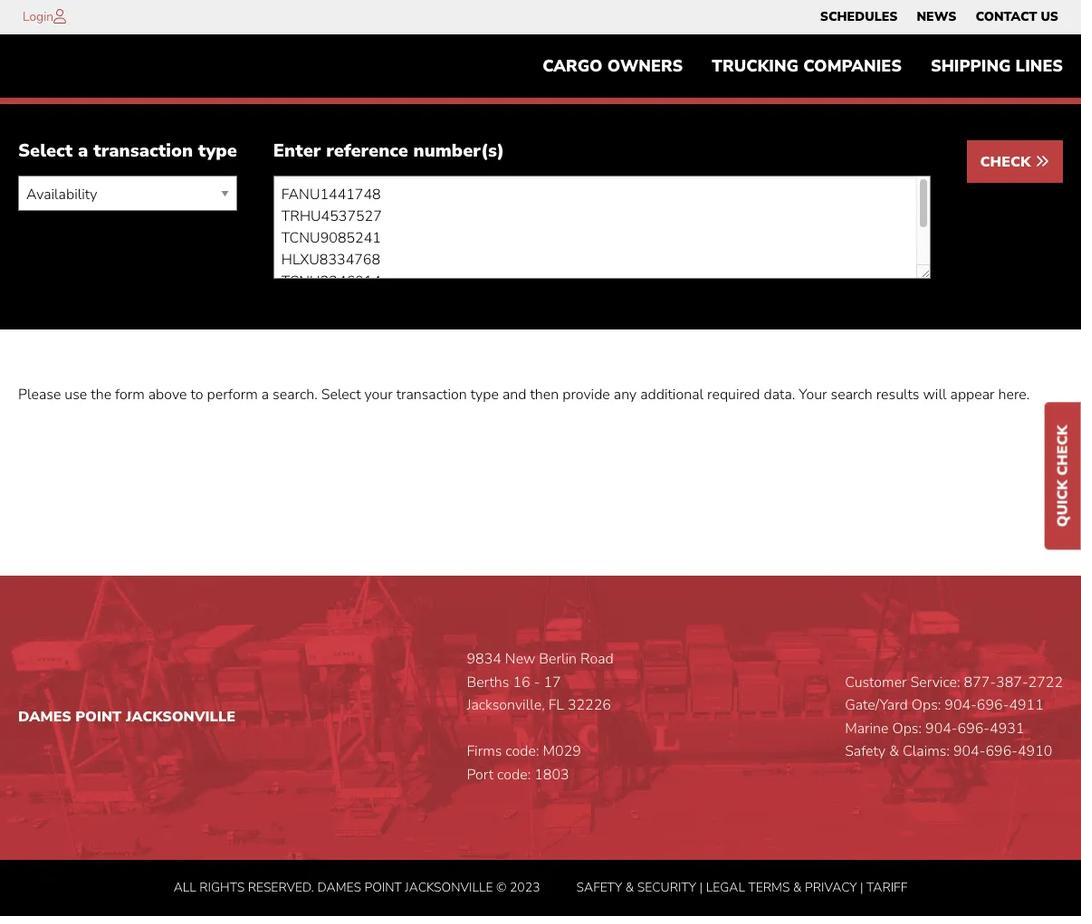 Task type: vqa. For each thing, say whether or not it's contained in the screenshot.
safety
yes



Task type: describe. For each thing, give the bounding box(es) containing it.
0 vertical spatial code:
[[506, 742, 539, 762]]

footer containing 9834 new berlin road
[[0, 576, 1081, 917]]

number(s)
[[414, 139, 505, 163]]

reserved.
[[248, 879, 314, 896]]

trucking companies link
[[698, 48, 916, 85]]

companies
[[803, 55, 902, 77]]

1 horizontal spatial &
[[793, 879, 802, 896]]

reference
[[326, 139, 408, 163]]

2722
[[1028, 673, 1063, 693]]

contact us link
[[976, 5, 1059, 30]]

4911
[[1009, 696, 1044, 716]]

legal terms & privacy link
[[706, 879, 857, 896]]

rights
[[200, 879, 245, 896]]

login
[[23, 8, 54, 25]]

0 horizontal spatial type
[[198, 139, 237, 163]]

gate/yard
[[845, 696, 908, 716]]

enter reference number(s)
[[273, 139, 505, 163]]

tariff
[[867, 879, 908, 896]]

customer
[[845, 673, 907, 693]]

16
[[513, 673, 530, 693]]

user image
[[54, 9, 66, 24]]

select a transaction type
[[18, 139, 237, 163]]

provide
[[563, 385, 610, 405]]

9834
[[467, 649, 502, 669]]

above
[[148, 385, 187, 405]]

required
[[707, 385, 760, 405]]

1 | from the left
[[700, 879, 703, 896]]

privacy
[[805, 879, 857, 896]]

please use the form above to perform a search. select your transaction type and then provide any additional required data. your search results will appear here.
[[18, 385, 1030, 405]]

2 vertical spatial 696-
[[986, 742, 1018, 762]]

search.
[[273, 385, 318, 405]]

form
[[115, 385, 145, 405]]

shipping
[[931, 55, 1011, 77]]

2023
[[510, 879, 540, 896]]

safety & security | legal terms & privacy | tariff
[[576, 879, 908, 896]]

firms code:  m029 port code:  1803
[[467, 742, 581, 785]]

berths
[[467, 673, 509, 693]]

0 horizontal spatial &
[[626, 879, 634, 896]]

1 vertical spatial select
[[321, 385, 361, 405]]

0 vertical spatial 904-
[[945, 696, 977, 716]]

terms
[[748, 879, 790, 896]]

0 horizontal spatial safety
[[576, 879, 622, 896]]

0 vertical spatial jacksonville
[[126, 707, 236, 727]]

us
[[1041, 8, 1059, 25]]

m029
[[543, 742, 581, 762]]

menu bar containing cargo owners
[[528, 48, 1078, 85]]

appear
[[950, 385, 995, 405]]

2 | from the left
[[860, 879, 864, 896]]

1 vertical spatial 696-
[[958, 719, 990, 739]]

all
[[174, 879, 196, 896]]

use
[[65, 385, 87, 405]]

check inside 'button'
[[980, 152, 1035, 172]]

schedules link
[[820, 5, 898, 30]]

1 vertical spatial 904-
[[926, 719, 958, 739]]

data.
[[764, 385, 795, 405]]

1 vertical spatial type
[[471, 385, 499, 405]]

1 vertical spatial jacksonville
[[405, 879, 493, 896]]

new
[[505, 649, 536, 669]]

to
[[191, 385, 203, 405]]

trucking
[[712, 55, 799, 77]]

port
[[467, 765, 494, 785]]

cargo
[[543, 55, 603, 77]]

9834 new berlin road berths 16 - 17 jacksonville, fl 32226
[[467, 649, 614, 716]]

legal
[[706, 879, 745, 896]]

32226
[[568, 696, 611, 716]]

will
[[923, 385, 947, 405]]

1 vertical spatial code:
[[497, 765, 531, 785]]

1 horizontal spatial point
[[365, 879, 402, 896]]

please
[[18, 385, 61, 405]]

lines
[[1016, 55, 1063, 77]]

0 vertical spatial a
[[78, 139, 88, 163]]

cargo owners link
[[528, 48, 698, 85]]

contact us
[[976, 8, 1059, 25]]

owners
[[608, 55, 683, 77]]



Task type: locate. For each thing, give the bounding box(es) containing it.
news
[[917, 8, 957, 25]]

type
[[198, 139, 237, 163], [471, 385, 499, 405]]

387-
[[996, 673, 1028, 693]]

menu bar up shipping
[[811, 5, 1068, 30]]

berlin
[[539, 649, 577, 669]]

0 vertical spatial type
[[198, 139, 237, 163]]

904- down 877-
[[945, 696, 977, 716]]

jacksonville,
[[467, 696, 545, 716]]

search
[[831, 385, 873, 405]]

safety left security
[[576, 879, 622, 896]]

0 vertical spatial check
[[980, 152, 1035, 172]]

& left claims:
[[889, 742, 899, 762]]

1 vertical spatial menu bar
[[528, 48, 1078, 85]]

dames point jacksonville
[[18, 707, 236, 727]]

1 horizontal spatial a
[[261, 385, 269, 405]]

1 horizontal spatial safety
[[845, 742, 886, 762]]

then
[[530, 385, 559, 405]]

1 vertical spatial dames
[[317, 879, 361, 896]]

1 vertical spatial transaction
[[396, 385, 467, 405]]

2 vertical spatial 904-
[[954, 742, 986, 762]]

| left tariff link
[[860, 879, 864, 896]]

4931
[[990, 719, 1025, 739]]

& left security
[[626, 879, 634, 896]]

angle double right image
[[1035, 154, 1050, 169]]

cargo owners
[[543, 55, 683, 77]]

& right terms
[[793, 879, 802, 896]]

ops:
[[912, 696, 941, 716], [893, 719, 922, 739]]

1 horizontal spatial jacksonville
[[405, 879, 493, 896]]

0 vertical spatial select
[[18, 139, 73, 163]]

here.
[[999, 385, 1030, 405]]

0 vertical spatial menu bar
[[811, 5, 1068, 30]]

any
[[614, 385, 637, 405]]

fl
[[549, 696, 564, 716]]

1 vertical spatial check
[[1053, 425, 1073, 476]]

0 horizontal spatial transaction
[[93, 139, 193, 163]]

©
[[496, 879, 507, 896]]

check button
[[967, 141, 1063, 183]]

1 vertical spatial safety
[[576, 879, 622, 896]]

1 horizontal spatial check
[[1053, 425, 1073, 476]]

4910
[[1018, 742, 1053, 762]]

additional
[[640, 385, 704, 405]]

service:
[[911, 673, 960, 693]]

696-
[[977, 696, 1009, 716], [958, 719, 990, 739], [986, 742, 1018, 762]]

news link
[[917, 5, 957, 30]]

perform
[[207, 385, 258, 405]]

0 horizontal spatial point
[[75, 707, 122, 727]]

17
[[544, 673, 561, 693]]

code: up 1803
[[506, 742, 539, 762]]

select
[[18, 139, 73, 163], [321, 385, 361, 405]]

ops: up claims:
[[893, 719, 922, 739]]

a
[[78, 139, 88, 163], [261, 385, 269, 405]]

jacksonville
[[126, 707, 236, 727], [405, 879, 493, 896]]

0 horizontal spatial check
[[980, 152, 1035, 172]]

safety down the marine at the bottom right
[[845, 742, 886, 762]]

0 horizontal spatial select
[[18, 139, 73, 163]]

code: right port
[[497, 765, 531, 785]]

contact
[[976, 8, 1037, 25]]

security
[[637, 879, 697, 896]]

your
[[365, 385, 393, 405]]

marine
[[845, 719, 889, 739]]

& inside customer service: 877-387-2722 gate/yard ops: 904-696-4911 marine ops: 904-696-4931 safety & claims: 904-696-4910
[[889, 742, 899, 762]]

904-
[[945, 696, 977, 716], [926, 719, 958, 739], [954, 742, 986, 762]]

schedules
[[820, 8, 898, 25]]

-
[[534, 673, 540, 693]]

transaction
[[93, 139, 193, 163], [396, 385, 467, 405]]

0 horizontal spatial jacksonville
[[126, 707, 236, 727]]

safety inside customer service: 877-387-2722 gate/yard ops: 904-696-4911 marine ops: 904-696-4931 safety & claims: 904-696-4910
[[845, 742, 886, 762]]

quick
[[1053, 480, 1073, 527]]

shipping lines link
[[916, 48, 1078, 85]]

type left enter at the top
[[198, 139, 237, 163]]

0 vertical spatial ops:
[[912, 696, 941, 716]]

1 vertical spatial a
[[261, 385, 269, 405]]

&
[[889, 742, 899, 762], [626, 879, 634, 896], [793, 879, 802, 896]]

ops: down service:
[[912, 696, 941, 716]]

0 horizontal spatial |
[[700, 879, 703, 896]]

1 horizontal spatial transaction
[[396, 385, 467, 405]]

2 horizontal spatial &
[[889, 742, 899, 762]]

firms
[[467, 742, 502, 762]]

and
[[503, 385, 527, 405]]

| left legal
[[700, 879, 703, 896]]

0 vertical spatial 696-
[[977, 696, 1009, 716]]

0 vertical spatial point
[[75, 707, 122, 727]]

tariff link
[[867, 879, 908, 896]]

customer service: 877-387-2722 gate/yard ops: 904-696-4911 marine ops: 904-696-4931 safety & claims: 904-696-4910
[[845, 673, 1063, 762]]

enter
[[273, 139, 321, 163]]

claims:
[[903, 742, 950, 762]]

all rights reserved. dames point jacksonville © 2023
[[174, 879, 540, 896]]

code:
[[506, 742, 539, 762], [497, 765, 531, 785]]

1 horizontal spatial dames
[[317, 879, 361, 896]]

your
[[799, 385, 827, 405]]

the
[[91, 385, 111, 405]]

point
[[75, 707, 122, 727], [365, 879, 402, 896]]

|
[[700, 879, 703, 896], [860, 879, 864, 896]]

trucking companies
[[712, 55, 902, 77]]

safety & security link
[[576, 879, 697, 896]]

quick check
[[1053, 425, 1073, 527]]

0 horizontal spatial a
[[78, 139, 88, 163]]

road
[[581, 649, 614, 669]]

1 horizontal spatial type
[[471, 385, 499, 405]]

results
[[876, 385, 920, 405]]

1 horizontal spatial select
[[321, 385, 361, 405]]

menu bar down schedules link
[[528, 48, 1078, 85]]

1 horizontal spatial |
[[860, 879, 864, 896]]

menu bar
[[811, 5, 1068, 30], [528, 48, 1078, 85]]

footer
[[0, 576, 1081, 917]]

1 vertical spatial point
[[365, 879, 402, 896]]

type left and
[[471, 385, 499, 405]]

0 horizontal spatial dames
[[18, 707, 71, 727]]

904- right claims:
[[954, 742, 986, 762]]

shipping lines
[[931, 55, 1063, 77]]

login link
[[23, 8, 54, 25]]

1803
[[535, 765, 569, 785]]

menu bar containing schedules
[[811, 5, 1068, 30]]

904- up claims:
[[926, 719, 958, 739]]

quick check link
[[1045, 403, 1081, 550]]

877-
[[964, 673, 996, 693]]

0 vertical spatial safety
[[845, 742, 886, 762]]

safety
[[845, 742, 886, 762], [576, 879, 622, 896]]

0 vertical spatial dames
[[18, 707, 71, 727]]

Enter reference number(s) text field
[[273, 176, 931, 279]]

0 vertical spatial transaction
[[93, 139, 193, 163]]

1 vertical spatial ops:
[[893, 719, 922, 739]]



